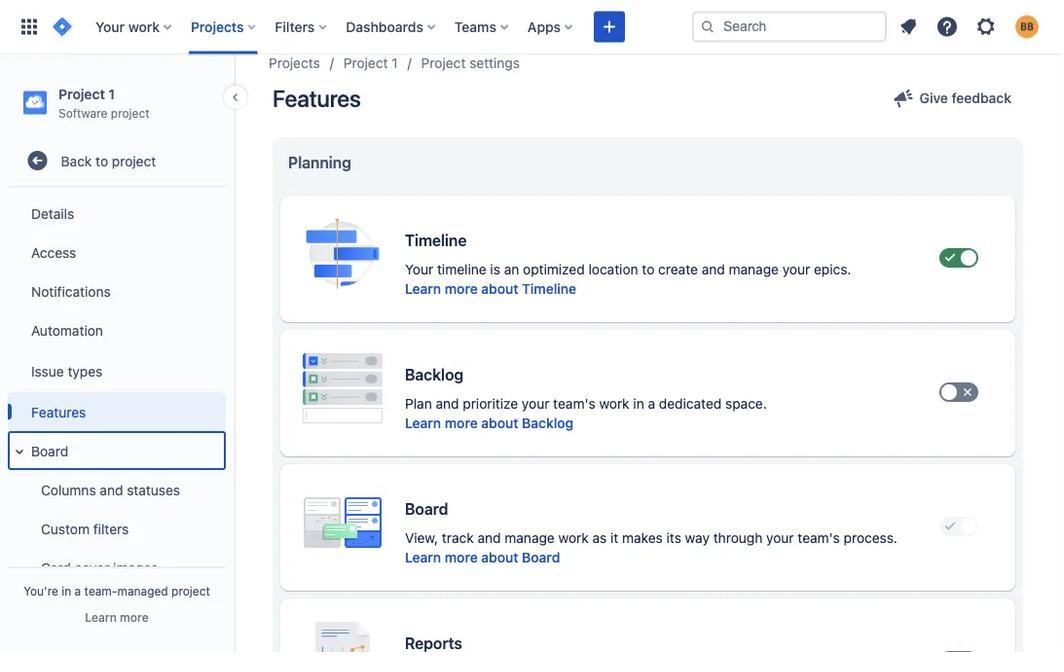 Task type: locate. For each thing, give the bounding box(es) containing it.
project right software
[[111, 106, 150, 120]]

more down prioritize
[[445, 415, 478, 431]]

0 vertical spatial manage
[[729, 261, 779, 277]]

it
[[610, 530, 618, 546]]

help image
[[936, 15, 959, 38]]

back
[[61, 153, 92, 169]]

1 up back to project
[[108, 86, 115, 102]]

1 vertical spatial board
[[405, 500, 448, 518]]

1 vertical spatial your
[[405, 261, 433, 277]]

learn down timeline
[[405, 281, 441, 297]]

your
[[782, 261, 810, 277], [522, 396, 549, 412], [766, 530, 794, 546]]

1
[[392, 55, 398, 71], [108, 86, 115, 102]]

appswitcher icon image
[[18, 15, 41, 38]]

0 vertical spatial work
[[128, 18, 160, 35]]

search image
[[700, 19, 716, 35]]

1 horizontal spatial to
[[642, 261, 655, 277]]

1 vertical spatial 1
[[108, 86, 115, 102]]

timeline
[[437, 261, 486, 277]]

manage up learn more about board button
[[505, 530, 555, 546]]

expand image
[[8, 440, 31, 464]]

1 vertical spatial features
[[31, 404, 86, 420]]

your right prioritize
[[522, 396, 549, 412]]

and right the create
[[702, 261, 725, 277]]

in
[[633, 396, 644, 412], [62, 584, 71, 598]]

your inside popup button
[[95, 18, 125, 35]]

more inside view, track and manage work as it makes its way through your team's process. learn more about board
[[445, 550, 478, 566]]

optimized
[[523, 261, 585, 277]]

to left the create
[[642, 261, 655, 277]]

team's left process.
[[798, 530, 840, 546]]

timeline inside your timeline is an optimized location to create and manage your epics. learn more about timeline
[[522, 281, 576, 297]]

1 horizontal spatial features
[[273, 85, 361, 112]]

settings image
[[974, 15, 998, 38]]

projects for projects dropdown button
[[191, 18, 244, 35]]

features down issue types at the left bottom of page
[[31, 404, 86, 420]]

board button
[[8, 431, 226, 470]]

timeline down optimized on the top of page
[[522, 281, 576, 297]]

0 vertical spatial features
[[273, 85, 361, 112]]

your for your timeline is an optimized location to create and manage your epics. learn more about timeline
[[405, 261, 433, 277]]

1 horizontal spatial a
[[648, 396, 655, 412]]

1 vertical spatial manage
[[505, 530, 555, 546]]

project down primary 'element'
[[343, 55, 388, 71]]

1 vertical spatial about
[[481, 415, 518, 431]]

1 about from the top
[[481, 281, 518, 297]]

0 horizontal spatial timeline
[[405, 231, 467, 250]]

software
[[58, 106, 108, 120]]

project right managed
[[171, 584, 210, 598]]

project
[[111, 106, 150, 120], [112, 153, 156, 169], [171, 584, 210, 598]]

your right jira software icon
[[95, 18, 125, 35]]

team's right prioritize
[[553, 396, 595, 412]]

as
[[592, 530, 607, 546]]

statuses
[[127, 482, 180, 498]]

work
[[128, 18, 160, 35], [599, 396, 630, 412], [558, 530, 589, 546]]

features down 'projects' "link"
[[273, 85, 361, 112]]

work inside plan and prioritize your team's work in a dedicated space. learn more about backlog
[[599, 396, 630, 412]]

1 vertical spatial your
[[522, 396, 549, 412]]

0 vertical spatial project
[[111, 106, 150, 120]]

group
[[4, 188, 226, 652]]

learn down plan
[[405, 415, 441, 431]]

projects inside dropdown button
[[191, 18, 244, 35]]

issue
[[31, 363, 64, 379]]

board
[[31, 443, 68, 459], [405, 500, 448, 518], [522, 550, 560, 566]]

learn inside plan and prioritize your team's work in a dedicated space. learn more about backlog
[[405, 415, 441, 431]]

about
[[481, 281, 518, 297], [481, 415, 518, 431], [481, 550, 518, 566]]

0 horizontal spatial work
[[128, 18, 160, 35]]

track
[[442, 530, 474, 546]]

team's inside view, track and manage work as it makes its way through your team's process. learn more about board
[[798, 530, 840, 546]]

managed
[[117, 584, 168, 598]]

3 about from the top
[[481, 550, 518, 566]]

project up details link
[[112, 153, 156, 169]]

to
[[96, 153, 108, 169], [642, 261, 655, 277]]

2 vertical spatial work
[[558, 530, 589, 546]]

1 horizontal spatial backlog
[[522, 415, 574, 431]]

0 vertical spatial team's
[[553, 396, 595, 412]]

projects button
[[185, 11, 263, 42]]

2 vertical spatial your
[[766, 530, 794, 546]]

your inside view, track and manage work as it makes its way through your team's process. learn more about board
[[766, 530, 794, 546]]

work left dedicated
[[599, 396, 630, 412]]

board inside button
[[31, 443, 68, 459]]

notifications image
[[897, 15, 920, 38]]

learn down view,
[[405, 550, 441, 566]]

jira software image
[[51, 15, 74, 38]]

a
[[648, 396, 655, 412], [75, 584, 81, 598]]

2 about from the top
[[481, 415, 518, 431]]

learn inside button
[[85, 610, 117, 624]]

team's inside plan and prioritize your team's work in a dedicated space. learn more about backlog
[[553, 396, 595, 412]]

access link
[[8, 233, 226, 272]]

0 vertical spatial 1
[[392, 55, 398, 71]]

view,
[[405, 530, 438, 546]]

features
[[273, 85, 361, 112], [31, 404, 86, 420]]

1 down dashboards dropdown button
[[392, 55, 398, 71]]

custom filters link
[[19, 509, 226, 548]]

1 vertical spatial project
[[112, 153, 156, 169]]

card cover images link
[[19, 548, 226, 587]]

1 vertical spatial a
[[75, 584, 81, 598]]

to right the back
[[96, 153, 108, 169]]

0 horizontal spatial board
[[31, 443, 68, 459]]

banner
[[0, 0, 1062, 55]]

1 horizontal spatial project
[[343, 55, 388, 71]]

0 horizontal spatial your
[[95, 18, 125, 35]]

0 horizontal spatial to
[[96, 153, 108, 169]]

your inside plan and prioritize your team's work in a dedicated space. learn more about backlog
[[522, 396, 549, 412]]

0 horizontal spatial projects
[[191, 18, 244, 35]]

your
[[95, 18, 125, 35], [405, 261, 433, 277]]

an
[[504, 261, 519, 277]]

plan and prioritize your team's work in a dedicated space. learn more about backlog
[[405, 396, 767, 431]]

0 vertical spatial your
[[95, 18, 125, 35]]

a inside plan and prioritize your team's work in a dedicated space. learn more about backlog
[[648, 396, 655, 412]]

manage right the create
[[729, 261, 779, 277]]

1 horizontal spatial projects
[[269, 55, 320, 71]]

and right plan
[[436, 396, 459, 412]]

0 horizontal spatial team's
[[553, 396, 595, 412]]

0 horizontal spatial 1
[[108, 86, 115, 102]]

1 horizontal spatial board
[[405, 500, 448, 518]]

features link
[[8, 393, 226, 431]]

your inside your timeline is an optimized location to create and manage your epics. learn more about timeline
[[405, 261, 433, 277]]

your right through
[[766, 530, 794, 546]]

a left team-
[[75, 584, 81, 598]]

your left epics.
[[782, 261, 810, 277]]

projects
[[191, 18, 244, 35], [269, 55, 320, 71]]

and up filters in the bottom left of the page
[[100, 482, 123, 498]]

1 horizontal spatial team's
[[798, 530, 840, 546]]

0 vertical spatial timeline
[[405, 231, 467, 250]]

projects left the filters
[[191, 18, 244, 35]]

primary element
[[12, 0, 692, 54]]

in left dedicated
[[633, 396, 644, 412]]

more down track
[[445, 550, 478, 566]]

project for project settings
[[421, 55, 466, 71]]

notifications
[[31, 283, 111, 299]]

1 horizontal spatial work
[[558, 530, 589, 546]]

1 vertical spatial work
[[599, 396, 630, 412]]

apps button
[[522, 11, 580, 42]]

2 vertical spatial about
[[481, 550, 518, 566]]

0 horizontal spatial in
[[62, 584, 71, 598]]

1 horizontal spatial 1
[[392, 55, 398, 71]]

2 horizontal spatial project
[[421, 55, 466, 71]]

team's
[[553, 396, 595, 412], [798, 530, 840, 546]]

issue types link
[[8, 350, 226, 393]]

more down timeline
[[445, 281, 478, 297]]

project 1
[[343, 55, 398, 71]]

you're in a team-managed project
[[23, 584, 210, 598]]

1 vertical spatial timeline
[[522, 281, 576, 297]]

details
[[31, 205, 74, 221]]

your left timeline
[[405, 261, 433, 277]]

1 horizontal spatial manage
[[729, 261, 779, 277]]

feedback
[[952, 90, 1011, 106]]

project
[[343, 55, 388, 71], [421, 55, 466, 71], [58, 86, 105, 102]]

learn down team-
[[85, 610, 117, 624]]

timeline
[[405, 231, 467, 250], [522, 281, 576, 297]]

more down managed
[[120, 610, 149, 624]]

2 horizontal spatial board
[[522, 550, 560, 566]]

process.
[[844, 530, 897, 546]]

project for project 1
[[343, 55, 388, 71]]

work left as at the right bottom of the page
[[558, 530, 589, 546]]

custom
[[41, 521, 90, 537]]

work left projects dropdown button
[[128, 18, 160, 35]]

project up software
[[58, 86, 105, 102]]

0 vertical spatial projects
[[191, 18, 244, 35]]

1 vertical spatial projects
[[269, 55, 320, 71]]

0 vertical spatial board
[[31, 443, 68, 459]]

your inside your timeline is an optimized location to create and manage your epics. learn more about timeline
[[782, 261, 810, 277]]

0 vertical spatial in
[[633, 396, 644, 412]]

and up learn more about board button
[[478, 530, 501, 546]]

1 horizontal spatial in
[[633, 396, 644, 412]]

0 vertical spatial your
[[782, 261, 810, 277]]

and inside plan and prioritize your team's work in a dedicated space. learn more about backlog
[[436, 396, 459, 412]]

planning
[[288, 153, 351, 172]]

and
[[702, 261, 725, 277], [436, 396, 459, 412], [100, 482, 123, 498], [478, 530, 501, 546]]

a left dedicated
[[648, 396, 655, 412]]

manage
[[729, 261, 779, 277], [505, 530, 555, 546]]

1 horizontal spatial your
[[405, 261, 433, 277]]

projects down the filters
[[269, 55, 320, 71]]

1 vertical spatial backlog
[[522, 415, 574, 431]]

timeline up timeline
[[405, 231, 467, 250]]

dashboards button
[[340, 11, 443, 42]]

backlog
[[405, 366, 463, 384], [522, 415, 574, 431]]

0 vertical spatial about
[[481, 281, 518, 297]]

2 horizontal spatial work
[[599, 396, 630, 412]]

about inside plan and prioritize your team's work in a dedicated space. learn more about backlog
[[481, 415, 518, 431]]

teams button
[[449, 11, 516, 42]]

0 horizontal spatial project
[[58, 86, 105, 102]]

learn
[[405, 281, 441, 297], [405, 415, 441, 431], [405, 550, 441, 566], [85, 610, 117, 624]]

0 horizontal spatial backlog
[[405, 366, 463, 384]]

0 vertical spatial a
[[648, 396, 655, 412]]

custom filters
[[41, 521, 129, 537]]

and inside view, track and manage work as it makes its way through your team's process. learn more about board
[[478, 530, 501, 546]]

1 vertical spatial to
[[642, 261, 655, 277]]

more
[[445, 281, 478, 297], [445, 415, 478, 431], [445, 550, 478, 566], [120, 610, 149, 624]]

1 vertical spatial team's
[[798, 530, 840, 546]]

details link
[[8, 194, 226, 233]]

learn more about backlog button
[[405, 414, 574, 433]]

0 horizontal spatial manage
[[505, 530, 555, 546]]

2 vertical spatial board
[[522, 550, 560, 566]]

project inside the 'project 1 software project'
[[111, 106, 150, 120]]

project 1 link
[[343, 52, 398, 75]]

project down teams
[[421, 55, 466, 71]]

in right you're
[[62, 584, 71, 598]]

1 vertical spatial in
[[62, 584, 71, 598]]

work inside view, track and manage work as it makes its way through your team's process. learn more about board
[[558, 530, 589, 546]]

1 horizontal spatial timeline
[[522, 281, 576, 297]]

types
[[68, 363, 102, 379]]

access
[[31, 244, 76, 260]]

1 inside the 'project 1 software project'
[[108, 86, 115, 102]]



Task type: vqa. For each thing, say whether or not it's contained in the screenshot.


Task type: describe. For each thing, give the bounding box(es) containing it.
location
[[588, 261, 638, 277]]

learn more about board button
[[405, 548, 560, 568]]

backlog inside plan and prioritize your team's work in a dedicated space. learn more about backlog
[[522, 415, 574, 431]]

columns and statuses
[[41, 482, 180, 498]]

give feedback
[[920, 90, 1011, 106]]

2 vertical spatial project
[[171, 584, 210, 598]]

1 for project 1
[[392, 55, 398, 71]]

filters
[[275, 18, 315, 35]]

more inside plan and prioritize your team's work in a dedicated space. learn more about backlog
[[445, 415, 478, 431]]

give
[[920, 90, 948, 106]]

dashboards
[[346, 18, 423, 35]]

more inside button
[[120, 610, 149, 624]]

dedicated
[[659, 396, 722, 412]]

filters
[[93, 521, 129, 537]]

in inside plan and prioritize your team's work in a dedicated space. learn more about backlog
[[633, 396, 644, 412]]

columns and statuses link
[[19, 470, 226, 509]]

notifications link
[[8, 272, 226, 311]]

learn inside your timeline is an optimized location to create and manage your epics. learn more about timeline
[[405, 281, 441, 297]]

epics.
[[814, 261, 851, 277]]

0 vertical spatial backlog
[[405, 366, 463, 384]]

to inside your timeline is an optimized location to create and manage your epics. learn more about timeline
[[642, 261, 655, 277]]

learn inside view, track and manage work as it makes its way through your team's process. learn more about board
[[405, 550, 441, 566]]

0 horizontal spatial features
[[31, 404, 86, 420]]

card cover images
[[41, 560, 158, 576]]

and inside your timeline is an optimized location to create and manage your epics. learn more about timeline
[[702, 261, 725, 277]]

filters button
[[269, 11, 334, 42]]

learn more
[[85, 610, 149, 624]]

Search field
[[692, 11, 887, 42]]

about inside your timeline is an optimized location to create and manage your epics. learn more about timeline
[[481, 281, 518, 297]]

makes
[[622, 530, 663, 546]]

apps
[[528, 18, 561, 35]]

group containing details
[[4, 188, 226, 652]]

learn more about timeline button
[[405, 279, 576, 299]]

issue types
[[31, 363, 102, 379]]

is
[[490, 261, 500, 277]]

manage inside your timeline is an optimized location to create and manage your epics. learn more about timeline
[[729, 261, 779, 277]]

project settings
[[421, 55, 520, 71]]

you're
[[23, 584, 58, 598]]

columns
[[41, 482, 96, 498]]

prioritize
[[463, 396, 518, 412]]

manage inside view, track and manage work as it makes its way through your team's process. learn more about board
[[505, 530, 555, 546]]

project settings link
[[421, 52, 520, 75]]

learn more button
[[85, 609, 149, 625]]

more inside your timeline is an optimized location to create and manage your epics. learn more about timeline
[[445, 281, 478, 297]]

automation link
[[8, 311, 226, 350]]

settings
[[469, 55, 520, 71]]

back to project link
[[8, 141, 226, 180]]

way
[[685, 530, 710, 546]]

projects link
[[269, 52, 320, 75]]

card
[[41, 560, 71, 576]]

back to project
[[61, 153, 156, 169]]

1 for project 1 software project
[[108, 86, 115, 102]]

space.
[[725, 396, 767, 412]]

0 horizontal spatial a
[[75, 584, 81, 598]]

board inside view, track and manage work as it makes its way through your team's process. learn more about board
[[522, 550, 560, 566]]

its
[[666, 530, 681, 546]]

about inside view, track and manage work as it makes its way through your team's process. learn more about board
[[481, 550, 518, 566]]

teams
[[455, 18, 496, 35]]

automation
[[31, 322, 103, 338]]

projects for 'projects' "link"
[[269, 55, 320, 71]]

create
[[658, 261, 698, 277]]

images
[[113, 560, 158, 576]]

view, track and manage work as it makes its way through your team's process. learn more about board
[[405, 530, 897, 566]]

team-
[[84, 584, 117, 598]]

your timeline is an optimized location to create and manage your epics. learn more about timeline
[[405, 261, 851, 297]]

your profile and settings image
[[1015, 15, 1039, 38]]

0 vertical spatial to
[[96, 153, 108, 169]]

project inside the 'project 1 software project'
[[58, 86, 105, 102]]

project 1 software project
[[58, 86, 150, 120]]

create image
[[598, 15, 621, 38]]

give feedback button
[[881, 83, 1023, 114]]

banner containing your work
[[0, 0, 1062, 55]]

your work button
[[90, 11, 179, 42]]

and inside columns and statuses link
[[100, 482, 123, 498]]

work inside popup button
[[128, 18, 160, 35]]

through
[[713, 530, 763, 546]]

cover
[[75, 560, 109, 576]]

your work
[[95, 18, 160, 35]]

plan
[[405, 396, 432, 412]]

jira software image
[[51, 15, 74, 38]]

your for your work
[[95, 18, 125, 35]]



